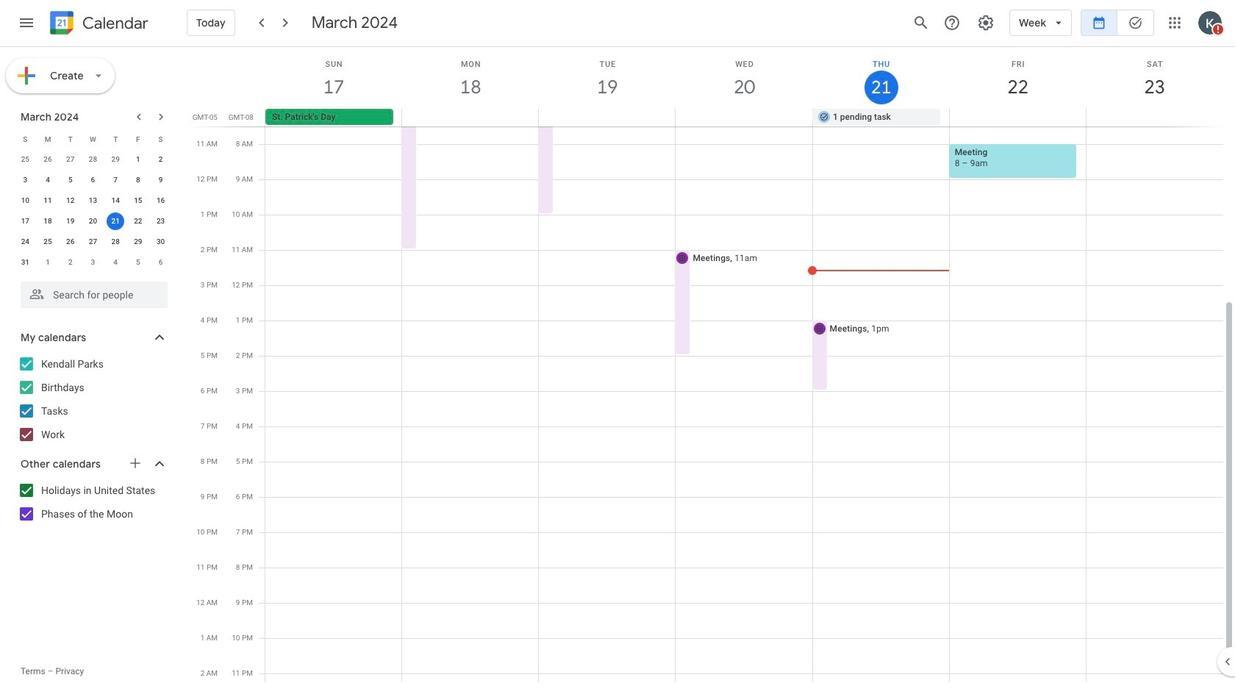 Task type: vqa. For each thing, say whether or not it's contained in the screenshot.
first checkbox item from the bottom of the page
no



Task type: locate. For each thing, give the bounding box(es) containing it.
12 element
[[62, 192, 79, 210]]

row group
[[14, 149, 172, 273]]

7 element
[[107, 171, 124, 189]]

16 element
[[152, 192, 170, 210]]

grid
[[188, 47, 1236, 683]]

2 element
[[152, 151, 170, 168]]

22 element
[[129, 213, 147, 230]]

february 26 element
[[39, 151, 57, 168]]

31 element
[[16, 254, 34, 271]]

26 element
[[62, 233, 79, 251]]

24 element
[[16, 233, 34, 251]]

9 element
[[152, 171, 170, 189]]

15 element
[[129, 192, 147, 210]]

april 2 element
[[62, 254, 79, 271]]

27 element
[[84, 233, 102, 251]]

None search field
[[0, 276, 182, 308]]

settings menu image
[[978, 14, 995, 32]]

14 element
[[107, 192, 124, 210]]

5 element
[[62, 171, 79, 189]]

cell
[[402, 109, 539, 127], [539, 109, 676, 127], [676, 109, 813, 127], [950, 109, 1087, 127], [1087, 109, 1223, 127], [104, 211, 127, 232]]

calendar element
[[47, 8, 149, 40]]

april 6 element
[[152, 254, 170, 271]]

6 element
[[84, 171, 102, 189]]

25 element
[[39, 233, 57, 251]]

row
[[259, 109, 1236, 127], [14, 129, 172, 149], [14, 149, 172, 170], [14, 170, 172, 191], [14, 191, 172, 211], [14, 211, 172, 232], [14, 232, 172, 252], [14, 252, 172, 273]]

28 element
[[107, 233, 124, 251]]

february 27 element
[[62, 151, 79, 168]]

18 element
[[39, 213, 57, 230]]

13 element
[[84, 192, 102, 210]]

my calendars list
[[3, 352, 182, 447]]

23 element
[[152, 213, 170, 230]]

cell inside march 2024 grid
[[104, 211, 127, 232]]

april 4 element
[[107, 254, 124, 271]]

10 element
[[16, 192, 34, 210]]

heading
[[79, 14, 149, 32]]

8 element
[[129, 171, 147, 189]]

add other calendars image
[[128, 456, 143, 471]]



Task type: describe. For each thing, give the bounding box(es) containing it.
11 element
[[39, 192, 57, 210]]

february 25 element
[[16, 151, 34, 168]]

19 element
[[62, 213, 79, 230]]

march 2024 grid
[[14, 129, 172, 273]]

29 element
[[129, 233, 147, 251]]

february 28 element
[[84, 151, 102, 168]]

20 element
[[84, 213, 102, 230]]

main drawer image
[[18, 14, 35, 32]]

april 5 element
[[129, 254, 147, 271]]

30 element
[[152, 233, 170, 251]]

other calendars list
[[3, 479, 182, 526]]

1 element
[[129, 151, 147, 168]]

april 1 element
[[39, 254, 57, 271]]

17 element
[[16, 213, 34, 230]]

3 element
[[16, 171, 34, 189]]

Search for people text field
[[29, 282, 159, 308]]

21, today element
[[107, 213, 124, 230]]

heading inside calendar element
[[79, 14, 149, 32]]

4 element
[[39, 171, 57, 189]]

april 3 element
[[84, 254, 102, 271]]

february 29 element
[[107, 151, 124, 168]]



